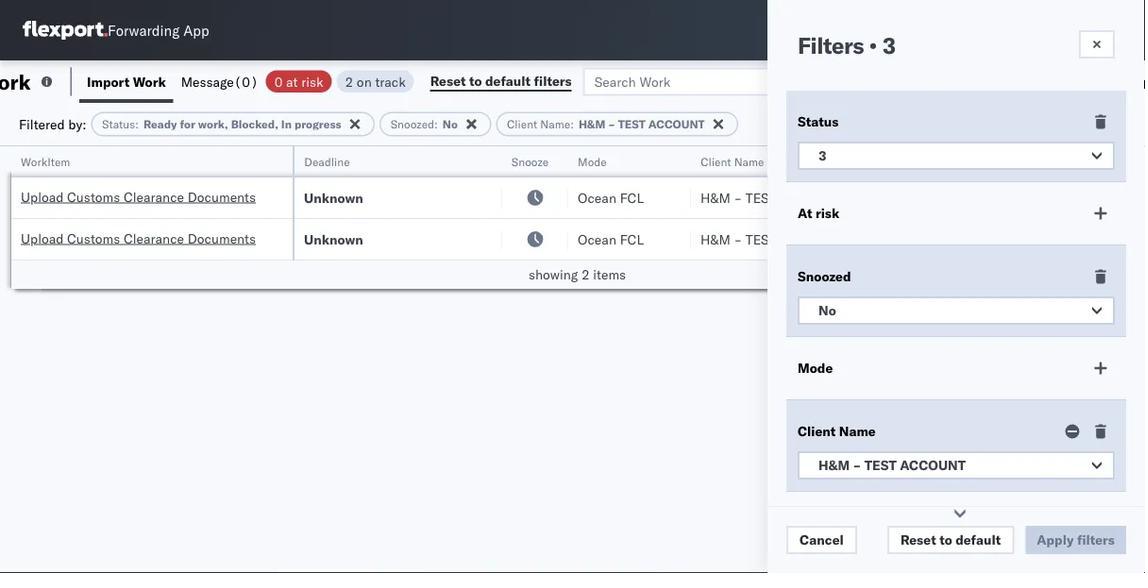 Task type: describe. For each thing, give the bounding box(es) containing it.
default for reset to default filters
[[485, 73, 531, 89]]

resize handle column header for mode button
[[669, 146, 691, 290]]

filters
[[798, 31, 864, 59]]

os
[[1092, 23, 1110, 37]]

filters
[[534, 73, 572, 89]]

consignee
[[823, 154, 878, 169]]

workitem button
[[11, 150, 274, 169]]

2 upload customs clearance documents link from the top
[[21, 229, 256, 248]]

-- for 2nd upload customs clearance documents link from the bottom of the page
[[823, 189, 840, 206]]

to for reset to default filters
[[469, 73, 482, 89]]

showing
[[529, 266, 578, 283]]

account down search work text box
[[649, 117, 705, 131]]

app
[[183, 21, 209, 39]]

filtered by:
[[19, 116, 87, 132]]

forwarding
[[108, 21, 180, 39]]

: for snoozed
[[434, 117, 438, 131]]

0 vertical spatial risk
[[301, 73, 323, 90]]

clearance for 2nd upload customs clearance documents link from the bottom of the page
[[124, 188, 184, 205]]

snoozed for snoozed
[[798, 268, 851, 285]]

mode button
[[568, 150, 672, 169]]

ocean for 2nd upload customs clearance documents link from the bottom of the page
[[578, 189, 617, 206]]

2 on track
[[345, 73, 406, 90]]

client name button
[[691, 150, 795, 169]]

1 upload from the top
[[21, 188, 64, 205]]

documents for 2nd upload customs clearance documents link from the bottom of the page
[[188, 188, 256, 205]]

port
[[866, 515, 893, 531]]

ocean for first upload customs clearance documents link from the bottom of the page
[[578, 231, 617, 247]]

exception
[[922, 73, 984, 90]]

1 vertical spatial 2
[[582, 266, 590, 283]]

forwarding app link
[[23, 21, 209, 40]]

reset to default filters button
[[419, 68, 583, 96]]

test inside button
[[865, 457, 897, 474]]

2 vertical spatial client
[[798, 423, 836, 440]]

account inside button
[[900, 457, 966, 474]]

1 upload customs clearance documents button from the top
[[21, 187, 256, 208]]

status for status
[[798, 113, 839, 130]]

filters • 3
[[798, 31, 896, 59]]

items
[[593, 266, 626, 283]]

account down at
[[780, 231, 843, 247]]

account down consignee
[[780, 189, 843, 206]]

1 customs from the top
[[67, 188, 120, 205]]

Search Work text field
[[583, 68, 789, 96]]

resize handle column header for workitem button
[[270, 146, 293, 290]]

status : ready for work, blocked, in progress
[[102, 117, 342, 131]]

2 horizontal spatial name
[[839, 423, 876, 440]]

departure port
[[798, 515, 893, 531]]

resize handle column header for the consignee button
[[980, 146, 1003, 290]]

flex id button
[[1003, 150, 1135, 169]]

on
[[357, 73, 372, 90]]

1874043
[[1083, 189, 1141, 206]]

blocked,
[[231, 117, 278, 131]]

3 inside button
[[819, 147, 827, 164]]

ready
[[143, 117, 177, 131]]

upload customs clearance documents for first upload customs clearance documents link from the bottom of the page
[[21, 230, 256, 246]]

resize handle column header for 'deadline' button
[[480, 146, 502, 290]]

clearance for first upload customs clearance documents link from the bottom of the page
[[124, 230, 184, 246]]

unknown for 2nd upload customs clearance documents link from the bottom of the page
[[304, 189, 363, 206]]

h&m - test account for first upload customs clearance documents link from the bottom of the page
[[701, 231, 843, 247]]

flex- for 1874043
[[1043, 189, 1083, 206]]

at risk
[[798, 205, 840, 221]]

id
[[1036, 154, 1048, 169]]

: for status
[[135, 117, 139, 131]]

resize handle column header for client name button
[[791, 146, 814, 290]]

3 resize handle column header from the left
[[546, 146, 568, 290]]

message (0)
[[181, 73, 258, 90]]

no inside no button
[[819, 302, 836, 319]]

•
[[869, 31, 877, 59]]

documents for first upload customs clearance documents link from the bottom of the page
[[188, 230, 256, 246]]

unknown for first upload customs clearance documents link from the bottom of the page
[[304, 231, 363, 247]]

resize handle column header for flex id button
[[1131, 146, 1145, 290]]

reset for reset to default
[[901, 532, 936, 548]]

import
[[87, 73, 130, 90]]

client inside client name button
[[701, 154, 731, 169]]

reset to default filters
[[430, 73, 572, 89]]

0 vertical spatial 3
[[882, 31, 896, 59]]

deadline
[[304, 154, 350, 169]]

-- for first upload customs clearance documents link from the bottom of the page
[[823, 231, 840, 247]]

batch button
[[1083, 68, 1145, 96]]



Task type: locate. For each thing, give the bounding box(es) containing it.
1 horizontal spatial 3
[[882, 31, 896, 59]]

0 vertical spatial reset
[[430, 73, 466, 89]]

1 horizontal spatial reset
[[901, 532, 936, 548]]

0 vertical spatial 2
[[345, 73, 353, 90]]

flexport. image
[[23, 21, 108, 40]]

resize handle column header
[[270, 146, 293, 290], [480, 146, 502, 290], [546, 146, 568, 290], [669, 146, 691, 290], [791, 146, 814, 290], [980, 146, 1003, 290], [1111, 146, 1134, 290], [1131, 146, 1145, 290]]

h&m inside button
[[819, 457, 850, 474]]

3
[[882, 31, 896, 59], [819, 147, 827, 164]]

0 vertical spatial mode
[[578, 154, 607, 169]]

flex
[[1012, 154, 1034, 169]]

2 left items at right top
[[582, 266, 590, 283]]

in
[[281, 117, 292, 131]]

1 documents from the top
[[188, 188, 256, 205]]

client
[[507, 117, 538, 131], [701, 154, 731, 169], [798, 423, 836, 440]]

2 ocean fcl from the top
[[578, 231, 644, 247]]

progress
[[295, 117, 342, 131]]

1 vertical spatial risk
[[816, 205, 840, 221]]

3 : from the left
[[571, 117, 574, 131]]

0 horizontal spatial reset
[[430, 73, 466, 89]]

2 vertical spatial name
[[839, 423, 876, 440]]

reset up snoozed : no
[[430, 73, 466, 89]]

1 vertical spatial no
[[819, 302, 836, 319]]

1 vertical spatial default
[[956, 532, 1001, 548]]

1 resize handle column header from the left
[[270, 146, 293, 290]]

fcl for first upload customs clearance documents link from the bottom of the page
[[620, 231, 644, 247]]

no
[[443, 117, 458, 131], [819, 302, 836, 319]]

1 horizontal spatial mode
[[798, 360, 833, 376]]

default for reset to default
[[956, 532, 1001, 548]]

: up 'deadline' button
[[434, 117, 438, 131]]

name inside button
[[734, 154, 764, 169]]

fcl down mode button
[[620, 189, 644, 206]]

2 upload customs clearance documents from the top
[[21, 230, 256, 246]]

1 horizontal spatial default
[[956, 532, 1001, 548]]

1 flex- from the top
[[1043, 189, 1083, 206]]

: left the ready
[[135, 117, 139, 131]]

2 : from the left
[[434, 117, 438, 131]]

5 resize handle column header from the left
[[791, 146, 814, 290]]

h&m - test account down client name button
[[701, 189, 843, 206]]

1 vertical spatial clearance
[[124, 230, 184, 246]]

snoozed down at risk
[[798, 268, 851, 285]]

departure
[[798, 515, 863, 531]]

3 button
[[798, 142, 1115, 170]]

0 horizontal spatial client name
[[701, 154, 764, 169]]

flex-1874045
[[1043, 231, 1141, 247]]

0 vertical spatial h&m - test account
[[701, 189, 843, 206]]

2 clearance from the top
[[124, 230, 184, 246]]

0 horizontal spatial :
[[135, 117, 139, 131]]

batch
[[1112, 73, 1145, 90]]

to for reset to default
[[940, 532, 953, 548]]

1 vertical spatial to
[[940, 532, 953, 548]]

8 resize handle column header from the left
[[1131, 146, 1145, 290]]

2 vertical spatial h&m - test account
[[819, 457, 966, 474]]

0 vertical spatial customs
[[67, 188, 120, 205]]

file exception button
[[867, 68, 996, 96], [867, 68, 996, 96]]

client name down search work text box
[[701, 154, 764, 169]]

1 horizontal spatial to
[[940, 532, 953, 548]]

--
[[823, 189, 840, 206], [823, 231, 840, 247]]

h&m - test account inside button
[[819, 457, 966, 474]]

0 horizontal spatial default
[[485, 73, 531, 89]]

flex-1874043 button
[[1012, 185, 1144, 211], [1012, 185, 1144, 211]]

account up reset to default
[[900, 457, 966, 474]]

0 vertical spatial client
[[507, 117, 538, 131]]

flex- for 1874045
[[1043, 231, 1083, 247]]

0 vertical spatial fcl
[[620, 189, 644, 206]]

account
[[649, 117, 705, 131], [780, 189, 843, 206], [780, 231, 843, 247], [900, 457, 966, 474]]

2
[[345, 73, 353, 90], [582, 266, 590, 283]]

client name up departure
[[798, 423, 876, 440]]

2 left 'on'
[[345, 73, 353, 90]]

risk
[[301, 73, 323, 90], [816, 205, 840, 221]]

fcl
[[620, 189, 644, 206], [620, 231, 644, 247]]

import work
[[87, 73, 166, 90]]

1 vertical spatial --
[[823, 231, 840, 247]]

client down search work text box
[[701, 154, 731, 169]]

1 vertical spatial flex-
[[1043, 231, 1083, 247]]

actions
[[1089, 154, 1128, 169]]

2 flex- from the top
[[1043, 231, 1083, 247]]

2 resize handle column header from the left
[[480, 146, 502, 290]]

client up departure
[[798, 423, 836, 440]]

reset down the h&m - test account button
[[901, 532, 936, 548]]

reset inside "reset to default filters" button
[[430, 73, 466, 89]]

0
[[275, 73, 283, 90]]

h&m
[[579, 117, 606, 131], [701, 189, 731, 206], [701, 231, 731, 247], [819, 457, 850, 474]]

flex- down flex id button
[[1043, 189, 1083, 206]]

1 horizontal spatial 2
[[582, 266, 590, 283]]

0 horizontal spatial snoozed
[[391, 117, 434, 131]]

1 ocean fcl from the top
[[578, 189, 644, 206]]

0 horizontal spatial name
[[540, 117, 571, 131]]

client name inside button
[[701, 154, 764, 169]]

ocean fcl down mode button
[[578, 189, 644, 206]]

ocean fcl
[[578, 189, 644, 206], [578, 231, 644, 247]]

1 horizontal spatial risk
[[816, 205, 840, 221]]

flex- down flex-1874043
[[1043, 231, 1083, 247]]

1 vertical spatial 3
[[819, 147, 827, 164]]

0 horizontal spatial risk
[[301, 73, 323, 90]]

0 vertical spatial ocean
[[578, 189, 617, 206]]

0 vertical spatial to
[[469, 73, 482, 89]]

fcl up items at right top
[[620, 231, 644, 247]]

default down the h&m - test account button
[[956, 532, 1001, 548]]

test
[[618, 117, 646, 131], [746, 189, 776, 206], [746, 231, 776, 247], [865, 457, 897, 474]]

1 vertical spatial client name
[[798, 423, 876, 440]]

import work button
[[79, 60, 173, 103]]

0 horizontal spatial status
[[102, 117, 135, 131]]

flex id
[[1012, 154, 1048, 169]]

1874045
[[1083, 231, 1141, 247]]

at
[[798, 205, 813, 221]]

fcl for 2nd upload customs clearance documents link from the bottom of the page
[[620, 189, 644, 206]]

7 resize handle column header from the left
[[1111, 146, 1134, 290]]

reset inside reset to default button
[[901, 532, 936, 548]]

cancel button
[[787, 526, 857, 554]]

2 customs from the top
[[67, 230, 120, 246]]

os button
[[1079, 8, 1123, 52]]

1 horizontal spatial name
[[734, 154, 764, 169]]

h&m - test account down at
[[701, 231, 843, 247]]

1 vertical spatial h&m - test account
[[701, 231, 843, 247]]

0 vertical spatial clearance
[[124, 188, 184, 205]]

0 horizontal spatial client
[[507, 117, 538, 131]]

1 vertical spatial upload customs clearance documents button
[[21, 229, 256, 250]]

2 upload from the top
[[21, 230, 64, 246]]

Search Shipments (/) text field
[[784, 16, 966, 44]]

0 horizontal spatial mode
[[578, 154, 607, 169]]

4 resize handle column header from the left
[[669, 146, 691, 290]]

1 fcl from the top
[[620, 189, 644, 206]]

1 ocean from the top
[[578, 189, 617, 206]]

1 vertical spatial fcl
[[620, 231, 644, 247]]

mode
[[578, 154, 607, 169], [798, 360, 833, 376]]

status for status : ready for work, blocked, in progress
[[102, 117, 135, 131]]

ocean fcl up items at right top
[[578, 231, 644, 247]]

0 horizontal spatial to
[[469, 73, 482, 89]]

0 vertical spatial name
[[540, 117, 571, 131]]

h&m - test account for 2nd upload customs clearance documents link from the bottom of the page
[[701, 189, 843, 206]]

snoozed for snoozed : no
[[391, 117, 434, 131]]

1 vertical spatial ocean fcl
[[578, 231, 644, 247]]

-- right at
[[823, 189, 840, 206]]

deadline button
[[295, 150, 483, 169]]

3 up at risk
[[819, 147, 827, 164]]

ocean
[[578, 189, 617, 206], [578, 231, 617, 247]]

message
[[181, 73, 234, 90]]

default left filters
[[485, 73, 531, 89]]

(0)
[[234, 73, 258, 90]]

1 vertical spatial mode
[[798, 360, 833, 376]]

1 -- from the top
[[823, 189, 840, 206]]

flex-
[[1043, 189, 1083, 206], [1043, 231, 1083, 247]]

:
[[135, 117, 139, 131], [434, 117, 438, 131], [571, 117, 574, 131]]

1 horizontal spatial no
[[819, 302, 836, 319]]

upload customs clearance documents for 2nd upload customs clearance documents link from the bottom of the page
[[21, 188, 256, 205]]

2 ocean from the top
[[578, 231, 617, 247]]

1 vertical spatial ocean
[[578, 231, 617, 247]]

by:
[[68, 116, 87, 132]]

0 vertical spatial unknown
[[304, 189, 363, 206]]

status up consignee
[[798, 113, 839, 130]]

0 vertical spatial flex-
[[1043, 189, 1083, 206]]

status right by:
[[102, 117, 135, 131]]

-- down at risk
[[823, 231, 840, 247]]

0 vertical spatial upload customs clearance documents
[[21, 188, 256, 205]]

1 vertical spatial client
[[701, 154, 731, 169]]

snoozed up 'deadline' button
[[391, 117, 434, 131]]

1 upload customs clearance documents from the top
[[21, 188, 256, 205]]

reset for reset to default filters
[[430, 73, 466, 89]]

1 vertical spatial customs
[[67, 230, 120, 246]]

upload
[[21, 188, 64, 205], [21, 230, 64, 246]]

filtered
[[19, 116, 65, 132]]

0 horizontal spatial 3
[[819, 147, 827, 164]]

1 horizontal spatial client
[[701, 154, 731, 169]]

1 clearance from the top
[[124, 188, 184, 205]]

file
[[896, 73, 919, 90]]

reset to default button
[[888, 526, 1014, 554]]

snooze
[[512, 154, 549, 169]]

upload customs clearance documents link
[[21, 187, 256, 206], [21, 229, 256, 248]]

0 vertical spatial snoozed
[[391, 117, 434, 131]]

1 vertical spatial documents
[[188, 230, 256, 246]]

2 unknown from the top
[[304, 231, 363, 247]]

to down the h&m - test account button
[[940, 532, 953, 548]]

1 vertical spatial unknown
[[304, 231, 363, 247]]

workitem
[[21, 154, 70, 169]]

2 horizontal spatial client
[[798, 423, 836, 440]]

0 vertical spatial no
[[443, 117, 458, 131]]

to left filters
[[469, 73, 482, 89]]

0 vertical spatial documents
[[188, 188, 256, 205]]

forwarding app
[[108, 21, 209, 39]]

h&m - test account up port
[[819, 457, 966, 474]]

0 vertical spatial ocean fcl
[[578, 189, 644, 206]]

1 horizontal spatial client name
[[798, 423, 876, 440]]

1 horizontal spatial snoozed
[[798, 268, 851, 285]]

1 horizontal spatial status
[[798, 113, 839, 130]]

upload customs clearance documents button
[[21, 187, 256, 208], [21, 229, 256, 250]]

snoozed
[[391, 117, 434, 131], [798, 268, 851, 285]]

file exception
[[896, 73, 984, 90]]

1 upload customs clearance documents link from the top
[[21, 187, 256, 206]]

to
[[469, 73, 482, 89], [940, 532, 953, 548]]

3 right •
[[882, 31, 896, 59]]

1 vertical spatial reset
[[901, 532, 936, 548]]

h&m - test account button
[[798, 451, 1115, 480]]

0 vertical spatial --
[[823, 189, 840, 206]]

work
[[133, 73, 166, 90]]

1 vertical spatial name
[[734, 154, 764, 169]]

flex-1874043
[[1043, 189, 1141, 206]]

upload customs clearance documents
[[21, 188, 256, 205], [21, 230, 256, 246]]

0 vertical spatial upload customs clearance documents button
[[21, 187, 256, 208]]

flex-1874045 button
[[1012, 226, 1144, 253], [1012, 226, 1144, 253]]

2 -- from the top
[[823, 231, 840, 247]]

2 fcl from the top
[[620, 231, 644, 247]]

clearance
[[124, 188, 184, 205], [124, 230, 184, 246]]

client name : h&m - test account
[[507, 117, 705, 131]]

for
[[180, 117, 195, 131]]

: down filters
[[571, 117, 574, 131]]

showing 2 items
[[529, 266, 626, 283]]

snoozed : no
[[391, 117, 458, 131]]

0 horizontal spatial 2
[[345, 73, 353, 90]]

reset to default
[[901, 532, 1001, 548]]

1 : from the left
[[135, 117, 139, 131]]

1 vertical spatial upload customs clearance documents
[[21, 230, 256, 246]]

track
[[375, 73, 406, 90]]

0 horizontal spatial no
[[443, 117, 458, 131]]

no button
[[798, 297, 1115, 325]]

ocean fcl for first upload customs clearance documents link from the bottom of the page
[[578, 231, 644, 247]]

- inside button
[[853, 457, 861, 474]]

status
[[798, 113, 839, 130], [102, 117, 135, 131]]

1 vertical spatial upload
[[21, 230, 64, 246]]

1 horizontal spatial :
[[434, 117, 438, 131]]

0 at risk
[[275, 73, 323, 90]]

at
[[286, 73, 298, 90]]

mode inside button
[[578, 154, 607, 169]]

1 unknown from the top
[[304, 189, 363, 206]]

ocean down mode button
[[578, 189, 617, 206]]

0 vertical spatial upload customs clearance documents link
[[21, 187, 256, 206]]

name
[[540, 117, 571, 131], [734, 154, 764, 169], [839, 423, 876, 440]]

1 vertical spatial upload customs clearance documents link
[[21, 229, 256, 248]]

ocean fcl for 2nd upload customs clearance documents link from the bottom of the page
[[578, 189, 644, 206]]

1 vertical spatial snoozed
[[798, 268, 851, 285]]

cancel
[[800, 532, 844, 548]]

consignee button
[[814, 150, 984, 169]]

6 resize handle column header from the left
[[980, 146, 1003, 290]]

2 horizontal spatial :
[[571, 117, 574, 131]]

-
[[608, 117, 615, 131], [734, 189, 742, 206], [823, 189, 832, 206], [832, 189, 840, 206], [734, 231, 742, 247], [823, 231, 832, 247], [832, 231, 840, 247], [853, 457, 861, 474]]

customs
[[67, 188, 120, 205], [67, 230, 120, 246]]

0 vertical spatial client name
[[701, 154, 764, 169]]

0 vertical spatial default
[[485, 73, 531, 89]]

default
[[485, 73, 531, 89], [956, 532, 1001, 548]]

2 upload customs clearance documents button from the top
[[21, 229, 256, 250]]

2 documents from the top
[[188, 230, 256, 246]]

client up snooze
[[507, 117, 538, 131]]

0 vertical spatial upload
[[21, 188, 64, 205]]

ocean up items at right top
[[578, 231, 617, 247]]

h&m - test account
[[701, 189, 843, 206], [701, 231, 843, 247], [819, 457, 966, 474]]

work,
[[198, 117, 228, 131]]



Task type: vqa. For each thing, say whether or not it's contained in the screenshot.
Omkar
no



